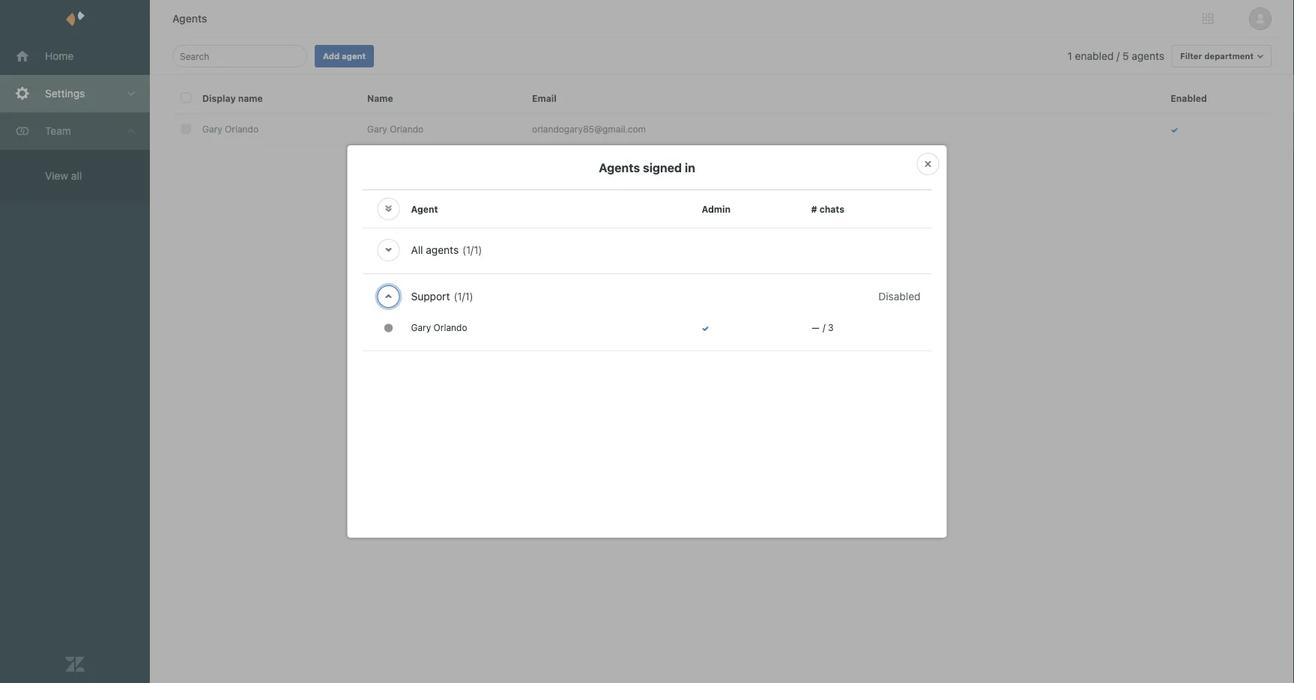 Task type: describe. For each thing, give the bounding box(es) containing it.
1 horizontal spatial )
[[478, 244, 482, 256]]

agents signed in
[[599, 161, 696, 175]]

gary for ― / 3
[[411, 322, 431, 333]]

all
[[71, 170, 82, 182]]

1 vertical spatial agents
[[426, 244, 459, 256]]

5
[[1123, 50, 1129, 62]]

agent
[[411, 204, 438, 214]]

all agents ( 1/1 )
[[411, 244, 482, 256]]

enabled
[[1171, 93, 1208, 104]]

0 vertical spatial /
[[1117, 50, 1120, 62]]

1 horizontal spatial (
[[463, 244, 466, 256]]

3
[[828, 322, 834, 333]]

1 horizontal spatial orlando
[[390, 124, 424, 134]]

gary orlando for ― / 3
[[411, 322, 467, 333]]

add agent
[[323, 51, 366, 61]]

gary orlando for gary orlando
[[202, 124, 259, 134]]

orlando for gary
[[225, 124, 259, 134]]

add agent button
[[315, 45, 374, 67]]

1 vertical spatial 1/1
[[458, 290, 470, 303]]

#
[[811, 204, 818, 214]]

gary for gary orlando
[[202, 124, 222, 134]]

signed
[[643, 161, 682, 175]]

view
[[45, 170, 68, 182]]

Search text field
[[180, 47, 295, 65]]

1 vertical spatial /
[[823, 322, 826, 333]]

1
[[1068, 50, 1073, 62]]

display name
[[202, 93, 263, 104]]

agents for agents
[[172, 12, 207, 25]]

●
[[384, 322, 393, 335]]

add
[[323, 51, 340, 61]]



Task type: vqa. For each thing, say whether or not it's contained in the screenshot.
( to the bottom
yes



Task type: locate. For each thing, give the bounding box(es) containing it.
1 horizontal spatial gary
[[367, 124, 387, 134]]

email
[[532, 93, 557, 104]]

1/1
[[466, 244, 478, 256], [458, 290, 470, 303]]

support
[[411, 290, 450, 303]]

in
[[685, 161, 696, 175]]

( right "support"
[[454, 290, 458, 303]]

orlando for ―
[[434, 322, 467, 333]]

0 horizontal spatial /
[[823, 322, 826, 333]]

orlando
[[225, 124, 259, 134], [390, 124, 424, 134], [434, 322, 467, 333]]

support ( 1/1 )
[[411, 290, 473, 303]]

0 vertical spatial agents
[[172, 12, 207, 25]]

gary orlando down display name
[[202, 124, 259, 134]]

0 vertical spatial 1/1
[[466, 244, 478, 256]]

― / 3
[[811, 322, 834, 333]]

gary down display
[[202, 124, 222, 134]]

chats
[[820, 204, 845, 214]]

view all
[[45, 170, 82, 182]]

orlandogary85@gmail.com
[[532, 124, 646, 134]]

name
[[367, 93, 393, 104]]

1 horizontal spatial /
[[1117, 50, 1120, 62]]

disabled
[[879, 290, 921, 303]]

1 enabled / 5 agents
[[1068, 50, 1165, 62]]

settings
[[45, 87, 85, 100]]

/
[[1117, 50, 1120, 62], [823, 322, 826, 333]]

filter
[[1181, 51, 1203, 61]]

0 vertical spatial agents
[[1132, 50, 1165, 62]]

all
[[411, 244, 423, 256]]

gary
[[202, 124, 222, 134], [367, 124, 387, 134], [411, 322, 431, 333]]

home
[[45, 50, 74, 62]]

) right "support"
[[470, 290, 473, 303]]

―
[[811, 322, 820, 333]]

( right all
[[463, 244, 466, 256]]

1 vertical spatial (
[[454, 290, 458, 303]]

1 horizontal spatial agents
[[599, 161, 640, 175]]

/ left 5
[[1117, 50, 1120, 62]]

2 horizontal spatial orlando
[[434, 322, 467, 333]]

) right all
[[478, 244, 482, 256]]

1/1 right "support"
[[458, 290, 470, 303]]

(
[[463, 244, 466, 256], [454, 290, 458, 303]]

0 horizontal spatial agents
[[172, 12, 207, 25]]

filter department button
[[1172, 45, 1272, 67]]

/ left 3
[[823, 322, 826, 333]]

0 horizontal spatial agents
[[426, 244, 459, 256]]

agents
[[1132, 50, 1165, 62], [426, 244, 459, 256]]

1/1 right all
[[466, 244, 478, 256]]

team
[[45, 125, 71, 137]]

0 horizontal spatial orlando
[[225, 124, 259, 134]]

agents right all
[[426, 244, 459, 256]]

agents up search text field
[[172, 12, 207, 25]]

department
[[1205, 51, 1254, 61]]

agent
[[342, 51, 366, 61]]

filter department
[[1181, 51, 1254, 61]]

agents
[[172, 12, 207, 25], [599, 161, 640, 175]]

# chats
[[811, 204, 845, 214]]

enabled
[[1076, 50, 1114, 62]]

1 horizontal spatial agents
[[1132, 50, 1165, 62]]

gary orlando down name
[[367, 124, 424, 134]]

2 horizontal spatial gary
[[411, 322, 431, 333]]

0 horizontal spatial )
[[470, 290, 473, 303]]

name
[[238, 93, 263, 104]]

0 vertical spatial )
[[478, 244, 482, 256]]

gary down "support"
[[411, 322, 431, 333]]

gary orlando down the support ( 1/1 )
[[411, 322, 467, 333]]

gary down name
[[367, 124, 387, 134]]

0 vertical spatial (
[[463, 244, 466, 256]]

1 vertical spatial agents
[[599, 161, 640, 175]]

zendesk products image
[[1203, 13, 1214, 24]]

admin
[[702, 204, 731, 214]]

0 horizontal spatial (
[[454, 290, 458, 303]]

agents right 5
[[1132, 50, 1165, 62]]

)
[[478, 244, 482, 256], [470, 290, 473, 303]]

display
[[202, 93, 236, 104]]

gary orlando
[[202, 124, 259, 134], [367, 124, 424, 134], [411, 322, 467, 333]]

agents left signed on the top
[[599, 161, 640, 175]]

agents for agents signed in
[[599, 161, 640, 175]]

1 vertical spatial )
[[470, 290, 473, 303]]

0 horizontal spatial gary
[[202, 124, 222, 134]]



